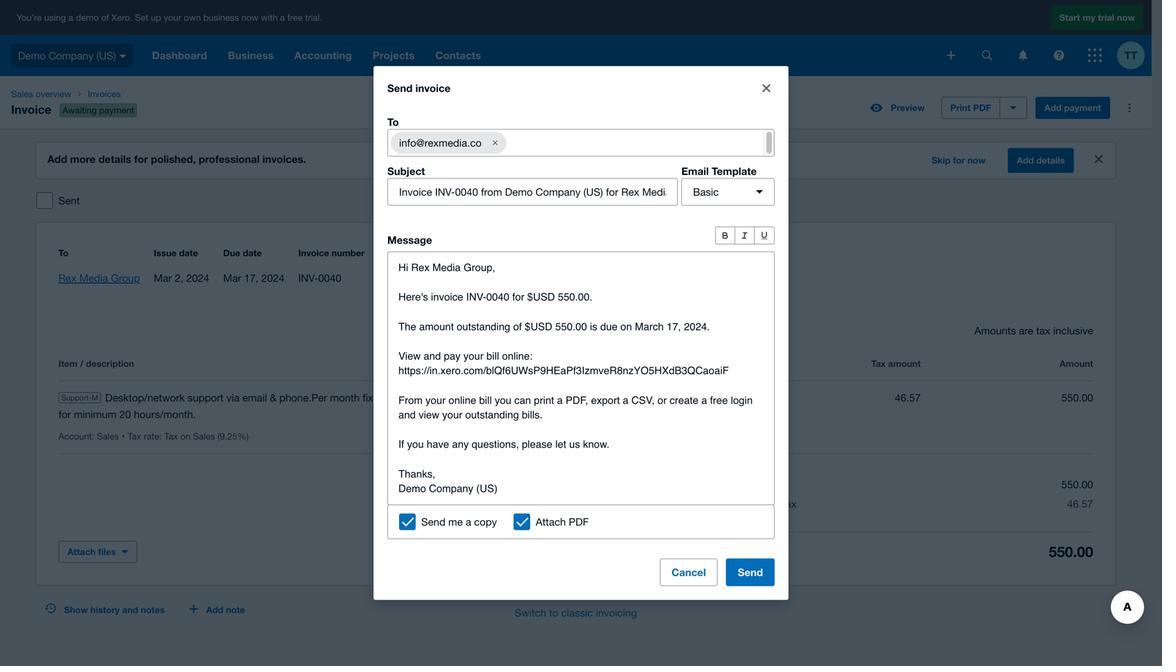 Task type: locate. For each thing, give the bounding box(es) containing it.
0 vertical spatial on
[[621, 321, 632, 333]]

17, left 2024.
[[667, 321, 682, 333]]

1 vertical spatial on
[[181, 431, 191, 442]]

inv- down invoice number
[[299, 272, 319, 284]]

1 mar from the left
[[154, 272, 172, 284]]

attach files
[[67, 547, 116, 558]]

0 vertical spatial bill
[[487, 350, 500, 362]]

professional
[[199, 153, 260, 165]]

0 vertical spatial row
[[58, 356, 1094, 381]]

view
[[399, 350, 421, 362]]

: down hours/month.
[[159, 431, 162, 442]]

can
[[515, 394, 531, 407]]

row
[[58, 356, 1094, 381], [58, 381, 1094, 454]]

svg image
[[1019, 50, 1028, 61], [1055, 50, 1065, 61]]

0 vertical spatial demo
[[18, 49, 46, 61]]

1 horizontal spatial send
[[422, 516, 446, 528]]

and down the from
[[399, 409, 416, 421]]

0 vertical spatial 17,
[[244, 272, 259, 284]]

you right if
[[407, 439, 424, 451]]

and inside button
[[122, 605, 138, 616]]

1 horizontal spatial pdf
[[974, 102, 992, 113]]

here's invoice inv-0040 for $usd 550.00.
[[399, 291, 593, 303]]

amount down the inclusive
[[1060, 359, 1094, 369]]

0 horizontal spatial tax
[[783, 498, 797, 510]]

for down payments
[[513, 291, 525, 303]]

0 vertical spatial 46.57
[[895, 392, 921, 404]]

company inside popup button
[[49, 49, 94, 61]]

demo down thanks,
[[399, 483, 426, 495]]

now right skip
[[968, 155, 986, 166]]

0 vertical spatial you
[[495, 394, 512, 407]]

cell down hours/month.
[[128, 431, 254, 442]]

1 vertical spatial support
[[188, 392, 224, 404]]

2 2024 from the left
[[262, 272, 285, 284]]

invoice
[[11, 102, 51, 116], [299, 248, 329, 259]]

pdf,
[[566, 394, 589, 407]]

inv- inside send invoice "dialog"
[[466, 291, 487, 303]]

0 horizontal spatial sales
[[11, 89, 33, 99]]

desktop/network support via email & phone.per month fixed fee for minimum 20 hours/month. cell
[[58, 390, 404, 423]]

with
[[261, 12, 278, 23]]

1 horizontal spatial to
[[388, 116, 399, 128]]

us
[[570, 439, 581, 451]]

on
[[621, 321, 632, 333], [181, 431, 191, 442]]

outstanding up questions,
[[466, 409, 519, 421]]

1 vertical spatial close button
[[1088, 148, 1111, 170]]

issue
[[154, 248, 177, 259]]

tt
[[1125, 49, 1138, 62]]

view
[[419, 409, 440, 421]]

for right skip
[[954, 155, 966, 166]]

0 horizontal spatial amount
[[419, 321, 454, 333]]

due up 'send' button
[[771, 546, 788, 558]]

add left more
[[47, 153, 67, 165]]

1 horizontal spatial (us)
[[477, 483, 498, 495]]

details down add payment button
[[1037, 155, 1066, 166]]

1 horizontal spatial svg image
[[1055, 50, 1065, 61]]

demo
[[18, 49, 46, 61], [399, 483, 426, 495]]

and left 'notes' at the bottom of page
[[122, 605, 138, 616]]

1 horizontal spatial payment
[[1065, 102, 1102, 113]]

hi rex media group,
[[399, 262, 496, 274]]

1 vertical spatial tax
[[783, 498, 797, 510]]

send for me
[[422, 516, 446, 528]]

your up view
[[426, 394, 446, 407]]

amount up 'send' button
[[732, 546, 768, 558]]

a right create
[[702, 394, 708, 407]]

add for add details
[[1017, 155, 1035, 166]]

sales left overview
[[11, 89, 33, 99]]

pdf inside button
[[974, 102, 992, 113]]

payment up add details
[[1065, 102, 1102, 113]]

desktop/network support via email & phone.per month fixed fee for minimum 20 hours/month.
[[58, 392, 402, 420]]

0 horizontal spatial and
[[122, 605, 138, 616]]

1 horizontal spatial details
[[1037, 155, 1066, 166]]

of inside send invoice "dialog"
[[514, 321, 522, 333]]

1 horizontal spatial on
[[621, 321, 632, 333]]

550.00 cell down amount column header
[[921, 390, 1094, 423]]

0 vertical spatial and
[[424, 350, 441, 362]]

sales down minimum
[[97, 431, 119, 442]]

2,
[[175, 272, 183, 284]]

and inside view and pay your bill online: https://in.xero.com/blqf6uwsp9heapf3izmver8nzyo5hxdb3qcaoaif
[[424, 350, 441, 362]]

2 row from the top
[[58, 381, 1094, 454]]

cancel button
[[660, 559, 718, 587]]

you're
[[17, 12, 42, 23]]

table containing desktop/network support via email & phone.per month fixed fee for minimum 20 hours/month.
[[58, 339, 1094, 454]]

0040 down group,
[[487, 291, 510, 303]]

your down online
[[443, 409, 463, 421]]

from
[[399, 394, 423, 407]]

preview
[[891, 102, 925, 113]]

the
[[399, 321, 417, 333]]

free left "trial."
[[288, 12, 303, 23]]

:
[[92, 431, 94, 442], [159, 431, 162, 442]]

tax up the 46.57 cell
[[872, 359, 886, 369]]

0 horizontal spatial you
[[407, 439, 424, 451]]

switch to classic invoicing button
[[504, 599, 648, 627]]

date right the issue
[[179, 248, 198, 259]]

details right more
[[99, 153, 131, 165]]

my
[[1083, 12, 1096, 23]]

online
[[469, 248, 496, 259]]

own
[[184, 12, 201, 23]]

tt banner
[[0, 0, 1152, 76]]

17, down due date
[[244, 272, 259, 284]]

0 horizontal spatial send
[[388, 82, 413, 95]]

remove image
[[493, 141, 498, 145]]

donotpaythisisfake@fakedemoaccount.com
[[489, 272, 718, 284]]

1 vertical spatial outstanding
[[466, 409, 519, 421]]

close image
[[763, 84, 771, 92], [1095, 155, 1104, 163]]

payment down "invoices" link at the top left of the page
[[99, 105, 134, 116]]

demo
[[76, 12, 99, 23]]

1 horizontal spatial company
[[429, 483, 474, 495]]

now right trial at the top right of page
[[1118, 12, 1136, 23]]

invoice number
[[299, 248, 365, 259]]

1 vertical spatial bill
[[479, 394, 492, 407]]

svg image up print pdf
[[983, 50, 993, 61]]

amount for amount due
[[732, 546, 768, 558]]

0 horizontal spatial of
[[101, 12, 109, 23]]

bill
[[487, 350, 500, 362], [479, 394, 492, 407]]

history
[[91, 605, 120, 616]]

rex right hi
[[411, 262, 430, 274]]

1 vertical spatial close image
[[1095, 155, 1104, 163]]

add right skip for now
[[1017, 155, 1035, 166]]

550.00 cell
[[576, 390, 749, 423], [921, 390, 1094, 423]]

add for add more details for polished, professional invoices.
[[47, 153, 67, 165]]

0040 down invoice number
[[319, 272, 342, 284]]

2 horizontal spatial send
[[738, 566, 763, 579]]

and left pay
[[424, 350, 441, 362]]

1 horizontal spatial 46.57
[[1068, 498, 1094, 510]]

up
[[151, 12, 161, 23]]

0 vertical spatial close image
[[763, 84, 771, 92]]

invoice down hi rex media group,
[[431, 291, 464, 303]]

None field
[[507, 130, 764, 156]]

2 date from the left
[[243, 248, 262, 259]]

due inside send invoice "dialog"
[[601, 321, 618, 333]]

1 horizontal spatial free
[[711, 394, 728, 407]]

0 horizontal spatial close button
[[753, 74, 781, 102]]

1 svg image from the left
[[1019, 50, 1028, 61]]

add for add payment
[[1045, 102, 1062, 113]]

let
[[556, 439, 567, 451]]

2024
[[186, 272, 209, 284], [262, 272, 285, 284]]

2 cell from the left
[[128, 431, 254, 442]]

sales left (9.25%) at the bottom of page
[[193, 431, 215, 442]]

2 horizontal spatial tax
[[872, 359, 886, 369]]

manage
[[491, 289, 528, 301]]

now
[[242, 12, 259, 23], [1118, 12, 1136, 23], [968, 155, 986, 166]]

1 horizontal spatial attach
[[536, 516, 566, 528]]

media left group,
[[433, 262, 461, 274]]

invoice down sales overview link on the left top of page
[[11, 102, 51, 116]]

online payments
[[469, 248, 541, 259]]

manage link
[[469, 287, 718, 303]]

1 vertical spatial of
[[514, 321, 522, 333]]

0 horizontal spatial attach
[[67, 547, 96, 558]]

amount inside send invoice "dialog"
[[419, 321, 454, 333]]

2 : from the left
[[159, 431, 162, 442]]

email
[[682, 165, 709, 178]]

tax amount column header
[[749, 356, 921, 372]]

bill right online
[[479, 394, 492, 407]]

2024 down due date
[[262, 272, 285, 284]]

payment
[[1065, 102, 1102, 113], [99, 105, 134, 116]]

your inside view and pay your bill online: https://in.xero.com/blqf6uwsp9heapf3izmver8nzyo5hxdb3qcaoaif
[[464, 350, 484, 362]]

0 vertical spatial (us)
[[96, 49, 116, 61]]

mar left 2,
[[154, 272, 172, 284]]

1 550.00 cell from the left
[[576, 390, 749, 423]]

0 vertical spatial attach
[[536, 516, 566, 528]]

attach inside send invoice "dialog"
[[536, 516, 566, 528]]

desktop/network
[[105, 392, 185, 404]]

send button
[[726, 559, 775, 587]]

overview
[[36, 89, 71, 99]]

1 cell from the left
[[58, 431, 128, 442]]

your inside tt banner
[[164, 12, 181, 23]]

underline image
[[760, 231, 770, 241]]

due right is
[[601, 321, 618, 333]]

1 horizontal spatial :
[[159, 431, 162, 442]]

on inside send invoice "dialog"
[[621, 321, 632, 333]]

550.00.
[[558, 291, 593, 303]]

attach for attach files
[[67, 547, 96, 558]]

outstanding inside from your online bill you can print a pdf, export a csv, or create a free login and view your outstanding bills.
[[466, 409, 519, 421]]

send up info@rexmedia.co
[[388, 82, 413, 95]]

1 vertical spatial amount
[[732, 546, 768, 558]]

550.00 inside send invoice "dialog"
[[556, 321, 587, 333]]

invoice up inv-0040 on the left of page
[[299, 248, 329, 259]]

svg image left tt
[[1089, 48, 1103, 62]]

row containing item / description
[[58, 356, 1094, 381]]

attach left files
[[67, 547, 96, 558]]

your right pay
[[464, 350, 484, 362]]

0 vertical spatial due
[[601, 321, 618, 333]]

2 svg image from the left
[[1055, 50, 1065, 61]]

to inside send invoice "dialog"
[[388, 116, 399, 128]]

1 horizontal spatial 0040
[[487, 291, 510, 303]]

date for 17,
[[243, 248, 262, 259]]

for down support- on the bottom left of the page
[[58, 408, 71, 420]]

support inside desktop/network support via email & phone.per month fixed fee for minimum 20 hours/month.
[[188, 392, 224, 404]]

tax right rate at the left of page
[[164, 431, 178, 442]]

0 horizontal spatial invoice
[[11, 102, 51, 116]]

2 mar from the left
[[223, 272, 241, 284]]

2024 for mar 17, 2024
[[262, 272, 285, 284]]

1 horizontal spatial mar
[[223, 272, 241, 284]]

svg image up print
[[948, 51, 956, 60]]

: down minimum
[[92, 431, 94, 442]]

and
[[424, 350, 441, 362], [399, 409, 416, 421], [122, 605, 138, 616]]

payment for awaiting payment
[[99, 105, 134, 116]]

you left can
[[495, 394, 512, 407]]

support up "here's"
[[419, 272, 455, 284]]

inv-
[[299, 272, 319, 284], [466, 291, 487, 303]]

1 vertical spatial free
[[711, 394, 728, 407]]

2 horizontal spatial and
[[424, 350, 441, 362]]

demo down you're at the top of page
[[18, 49, 46, 61]]

add up add details
[[1045, 102, 1062, 113]]

0 horizontal spatial pdf
[[569, 516, 589, 528]]

quantity
[[540, 359, 576, 369]]

amount
[[419, 321, 454, 333], [889, 359, 921, 369]]

item / description
[[58, 359, 134, 369]]

pdf inside send invoice "dialog"
[[569, 516, 589, 528]]

cancel
[[672, 566, 706, 579]]

tax for are
[[1037, 325, 1051, 337]]

tt button
[[1118, 35, 1152, 76]]

email
[[243, 392, 267, 404]]

invoice up info@rexmedia.co
[[416, 82, 451, 95]]

amount column header
[[921, 356, 1094, 372]]

now left with
[[242, 12, 259, 23]]

set
[[135, 12, 148, 23]]

please
[[522, 439, 553, 451]]

0 horizontal spatial mar
[[154, 272, 172, 284]]

quantity column header
[[404, 356, 576, 372]]

1 vertical spatial due
[[771, 546, 788, 558]]

now inside 'button'
[[968, 155, 986, 166]]

0 vertical spatial support
[[419, 272, 455, 284]]

attach inside popup button
[[67, 547, 96, 558]]

1 vertical spatial invoice
[[431, 291, 464, 303]]

invoice
[[416, 82, 451, 95], [431, 291, 464, 303]]

send me a copy
[[422, 516, 497, 528]]

bill left online:
[[487, 350, 500, 362]]

media
[[433, 262, 461, 274], [79, 272, 108, 284]]

your right up
[[164, 12, 181, 23]]

for inside send invoice "dialog"
[[513, 291, 525, 303]]

1 vertical spatial to
[[58, 248, 68, 259]]

tax right sales
[[783, 498, 797, 510]]

minimum
[[74, 408, 117, 420]]

tax right are
[[1037, 325, 1051, 337]]

date right due
[[243, 248, 262, 259]]

amount due
[[732, 546, 788, 558]]

1 horizontal spatial and
[[399, 409, 416, 421]]

0 vertical spatial amount
[[1060, 359, 1094, 369]]

to down send invoice
[[388, 116, 399, 128]]

on down hours/month.
[[181, 431, 191, 442]]

svg image up "invoices" link at the top left of the page
[[120, 55, 126, 58]]

2024 right 2,
[[186, 272, 209, 284]]

attach right copy
[[536, 516, 566, 528]]

attach files button
[[58, 541, 137, 563]]

free left login
[[711, 394, 728, 407]]

1 date from the left
[[179, 248, 198, 259]]

invoice for invoice
[[11, 102, 51, 116]]

17,
[[244, 272, 259, 284], [667, 321, 682, 333]]

cell down minimum
[[58, 431, 128, 442]]

description
[[86, 359, 134, 369]]

send left me
[[422, 516, 446, 528]]

1 horizontal spatial 550.00 cell
[[921, 390, 1094, 423]]

$usd up online:
[[525, 321, 553, 333]]

table
[[58, 339, 1094, 454]]

for left polished,
[[134, 153, 148, 165]]

1 horizontal spatial of
[[514, 321, 522, 333]]

on left march
[[621, 321, 632, 333]]

(us) up the invoices
[[96, 49, 116, 61]]

1 horizontal spatial date
[[243, 248, 262, 259]]

$usd up the amount outstanding of $usd 550.00 is due on march 17, 2024.
[[528, 291, 555, 303]]

svg image
[[1089, 48, 1103, 62], [983, 50, 993, 61], [948, 51, 956, 60], [120, 55, 126, 58]]

1 horizontal spatial amount
[[1060, 359, 1094, 369]]

company down using
[[49, 49, 94, 61]]

0 horizontal spatial due
[[601, 321, 618, 333]]

cell
[[58, 431, 128, 442], [128, 431, 254, 442]]

of left the 'xero.'
[[101, 12, 109, 23]]

skip
[[932, 155, 951, 166]]

invoice for send
[[416, 82, 451, 95]]

0 horizontal spatial company
[[49, 49, 94, 61]]

you
[[495, 394, 512, 407], [407, 439, 424, 451]]

demo company (us)
[[18, 49, 116, 61]]

1 vertical spatial attach
[[67, 547, 96, 558]]

0 vertical spatial company
[[49, 49, 94, 61]]

0 horizontal spatial payment
[[99, 105, 134, 116]]

add inside "button"
[[1017, 155, 1035, 166]]

add left note
[[206, 605, 224, 616]]

0 vertical spatial inv-
[[299, 272, 319, 284]]

view and pay your bill online: https://in.xero.com/blqf6uwsp9heapf3izmver8nzyo5hxdb3qcaoaif
[[399, 350, 729, 377]]

add for add note
[[206, 605, 224, 616]]

46.57 cell
[[749, 390, 921, 423]]

payment inside button
[[1065, 102, 1102, 113]]

to up "rex media group"
[[58, 248, 68, 259]]

1 horizontal spatial support
[[419, 272, 455, 284]]

0 horizontal spatial 2024
[[186, 272, 209, 284]]

0 horizontal spatial 17,
[[244, 272, 259, 284]]

more
[[70, 153, 96, 165]]

of up online:
[[514, 321, 522, 333]]

2 horizontal spatial now
[[1118, 12, 1136, 23]]

tax inside column header
[[872, 359, 886, 369]]

0 horizontal spatial free
[[288, 12, 303, 23]]

0 horizontal spatial support
[[188, 392, 224, 404]]

media left group
[[79, 272, 108, 284]]

outstanding down the here's invoice inv-0040 for $usd 550.00.
[[457, 321, 511, 333]]

inv- down group,
[[466, 291, 487, 303]]

1 vertical spatial demo
[[399, 483, 426, 495]]

1 vertical spatial inv-
[[466, 291, 487, 303]]

(us) up copy
[[477, 483, 498, 495]]

start my trial now
[[1060, 12, 1136, 23]]

0 vertical spatial pdf
[[974, 102, 992, 113]]

skip for now button
[[924, 150, 995, 172]]

1 row from the top
[[58, 356, 1094, 381]]

send down amount due
[[738, 566, 763, 579]]

1 2024 from the left
[[186, 272, 209, 284]]

550.00 cell down price column header
[[576, 390, 749, 423]]

0 horizontal spatial :
[[92, 431, 94, 442]]

cell containing tax rate
[[128, 431, 254, 442]]

support left via
[[188, 392, 224, 404]]

0 horizontal spatial (us)
[[96, 49, 116, 61]]

rex left group
[[58, 272, 77, 284]]

1 horizontal spatial inv-
[[466, 291, 487, 303]]

1 vertical spatial invoice
[[299, 248, 329, 259]]

tax left rate at the left of page
[[128, 431, 141, 442]]

attach
[[536, 516, 566, 528], [67, 547, 96, 558]]

free
[[288, 12, 303, 23], [711, 394, 728, 407]]

rex
[[411, 262, 430, 274], [58, 272, 77, 284]]

(us) inside popup button
[[96, 49, 116, 61]]

amount inside column header
[[1060, 359, 1094, 369]]

1 horizontal spatial invoice
[[299, 248, 329, 259]]

company up me
[[429, 483, 474, 495]]

mar down due
[[223, 272, 241, 284]]

amount inside column header
[[889, 359, 921, 369]]

monthly
[[379, 272, 416, 284]]

1 vertical spatial 17,
[[667, 321, 682, 333]]

1 vertical spatial 0040
[[487, 291, 510, 303]]

0 horizontal spatial svg image
[[1019, 50, 1028, 61]]

preview button
[[862, 97, 934, 119]]

0 vertical spatial of
[[101, 12, 109, 23]]

550.00
[[556, 321, 587, 333], [717, 392, 749, 404], [1062, 392, 1094, 404], [1062, 479, 1094, 491], [1050, 543, 1094, 561]]

due date
[[223, 248, 262, 259]]

2 vertical spatial send
[[738, 566, 763, 579]]

account
[[58, 431, 92, 442]]

0 horizontal spatial 0040
[[319, 272, 342, 284]]

add more details for polished, professional invoices.
[[47, 153, 306, 165]]

a right using
[[68, 12, 73, 23]]

0 vertical spatial free
[[288, 12, 303, 23]]

any
[[452, 439, 469, 451]]



Task type: vqa. For each thing, say whether or not it's contained in the screenshot.
other in Custom contact links Create shortcuts for your favourite Xero contacts and other tools
no



Task type: describe. For each thing, give the bounding box(es) containing it.
csv,
[[632, 394, 655, 407]]

demo company (us) button
[[0, 35, 142, 76]]

invoice for here's
[[431, 291, 464, 303]]

issue date
[[154, 248, 198, 259]]

online:
[[502, 350, 533, 362]]

march
[[635, 321, 664, 333]]

total sales tax
[[732, 498, 797, 510]]

price
[[727, 359, 749, 369]]

the amount outstanding of $usd 550.00 is due on march 17, 2024.
[[399, 321, 710, 333]]

subject
[[388, 165, 425, 178]]

company inside thanks, demo company (us)
[[429, 483, 474, 495]]

&
[[270, 392, 277, 404]]

mar 2, 2024
[[154, 272, 209, 284]]

tax for tax rate : tax on sales (9.25%)
[[128, 431, 141, 442]]

2024 for mar 2, 2024
[[186, 272, 209, 284]]

or
[[658, 394, 667, 407]]

me
[[449, 516, 463, 528]]

awaiting
[[62, 105, 97, 116]]

item / description column header
[[58, 356, 404, 372]]

print pdf
[[951, 102, 992, 113]]

2 horizontal spatial sales
[[193, 431, 215, 442]]

a right with
[[280, 12, 285, 23]]

files
[[98, 547, 116, 558]]

/
[[80, 359, 83, 369]]

support-
[[61, 393, 92, 402]]

1 horizontal spatial tax
[[164, 431, 178, 442]]

group,
[[464, 262, 496, 274]]

a left the 1
[[557, 394, 563, 407]]

1 : from the left
[[92, 431, 94, 442]]

1 horizontal spatial sales
[[97, 431, 119, 442]]

message
[[388, 234, 432, 246]]

pdf for attach pdf
[[569, 516, 589, 528]]

sent
[[58, 195, 80, 207]]

0 vertical spatial 0040
[[319, 272, 342, 284]]

17, inside send invoice "dialog"
[[667, 321, 682, 333]]

amount for amount
[[1060, 359, 1094, 369]]

free inside tt banner
[[288, 12, 303, 23]]

add note
[[206, 605, 245, 616]]

support for desktop/network
[[188, 392, 224, 404]]

send for invoice
[[388, 82, 413, 95]]

to
[[549, 607, 559, 619]]

send inside button
[[738, 566, 763, 579]]

monthly support
[[379, 272, 455, 284]]

inclusive
[[1054, 325, 1094, 337]]

are
[[1020, 325, 1034, 337]]

2024.
[[684, 321, 710, 333]]

italic image
[[740, 231, 750, 241]]

thanks, demo company (us)
[[399, 468, 498, 495]]

0040 inside send invoice "dialog"
[[487, 291, 510, 303]]

0 horizontal spatial details
[[99, 153, 131, 165]]

1 horizontal spatial due
[[771, 546, 788, 558]]

cell containing account
[[58, 431, 128, 442]]

support for monthly
[[419, 272, 455, 284]]

tax for tax amount
[[872, 359, 886, 369]]

0 horizontal spatial now
[[242, 12, 259, 23]]

amount for tax
[[889, 359, 921, 369]]

mar for mar 2, 2024
[[154, 272, 172, 284]]

0 vertical spatial outstanding
[[457, 321, 511, 333]]

bill inside from your online bill you can print a pdf, export a csv, or create a free login and view your outstanding bills.
[[479, 394, 492, 407]]

show history and notes
[[64, 605, 165, 616]]

a left csv,
[[623, 394, 629, 407]]

payments
[[499, 248, 541, 259]]

account : sales
[[58, 431, 119, 442]]

row containing desktop/network support via email & phone.per month fixed fee for minimum 20 hours/month.
[[58, 381, 1094, 454]]

add payment
[[1045, 102, 1102, 113]]

0 horizontal spatial inv-
[[299, 272, 319, 284]]

payment for add payment
[[1065, 102, 1102, 113]]

business
[[203, 12, 239, 23]]

sales
[[756, 498, 780, 510]]

info@rexmedia.co
[[399, 137, 482, 149]]

1 horizontal spatial close button
[[1088, 148, 1111, 170]]

46.57 inside cell
[[895, 392, 921, 404]]

show
[[64, 605, 88, 616]]

start
[[1060, 12, 1081, 23]]

rex media group link
[[58, 272, 140, 284]]

fixed
[[363, 392, 385, 404]]

export
[[591, 394, 620, 407]]

here's
[[399, 291, 428, 303]]

free inside from your online bill you can print a pdf, export a csv, or create a free login and view your outstanding bills.
[[711, 394, 728, 407]]

pdf for print pdf
[[974, 102, 992, 113]]

0 vertical spatial $usd
[[528, 291, 555, 303]]

a right me
[[466, 516, 472, 528]]

bill inside view and pay your bill online: https://in.xero.com/blqf6uwsp9heapf3izmver8nzyo5hxdb3qcaoaif
[[487, 350, 500, 362]]

for inside 'button'
[[954, 155, 966, 166]]

remove button
[[482, 130, 510, 157]]

bold image
[[721, 231, 731, 241]]

1 cell
[[404, 390, 576, 423]]

none field inside send invoice "dialog"
[[507, 130, 764, 156]]

attach for attach pdf
[[536, 516, 566, 528]]

show history and notes button
[[36, 599, 173, 622]]

total
[[732, 498, 753, 510]]

know.
[[583, 439, 610, 451]]

1 horizontal spatial close image
[[1095, 155, 1104, 163]]

1 vertical spatial 46.57
[[1068, 498, 1094, 510]]

tax amount
[[872, 359, 921, 369]]

and inside from your online bill you can print a pdf, export a csv, or create a free login and view your outstanding bills.
[[399, 409, 416, 421]]

mar 17, 2024
[[223, 272, 285, 284]]

login
[[731, 394, 753, 407]]

xero.
[[112, 12, 132, 23]]

rate
[[144, 431, 159, 442]]

mar for mar 17, 2024
[[223, 272, 241, 284]]

for inside desktop/network support via email & phone.per month fixed fee for minimum 20 hours/month.
[[58, 408, 71, 420]]

copy
[[474, 516, 497, 528]]

(9.25%)
[[218, 431, 249, 442]]

0 horizontal spatial media
[[79, 272, 108, 284]]

svg image inside the demo company (us) popup button
[[120, 55, 126, 58]]

add details
[[1017, 155, 1066, 166]]

invoice for invoice number
[[299, 248, 329, 259]]

of inside tt banner
[[101, 12, 109, 23]]

rex inside send invoice "dialog"
[[411, 262, 430, 274]]

create
[[670, 394, 699, 407]]

tax for sales
[[783, 498, 797, 510]]

trial.
[[305, 12, 322, 23]]

1 vertical spatial $usd
[[525, 321, 553, 333]]

amount for the
[[419, 321, 454, 333]]

0 horizontal spatial rex
[[58, 272, 77, 284]]

2 550.00 cell from the left
[[921, 390, 1094, 423]]

support-m
[[61, 393, 98, 402]]

media inside send invoice "dialog"
[[433, 262, 461, 274]]

send invoice
[[388, 82, 451, 95]]

basic button
[[682, 178, 775, 206]]

demo inside thanks, demo company (us)
[[399, 483, 426, 495]]

m
[[92, 393, 98, 402]]

invoices.
[[263, 153, 306, 165]]

reference
[[379, 248, 423, 259]]

demo inside popup button
[[18, 49, 46, 61]]

(us) inside thanks, demo company (us)
[[477, 483, 498, 495]]

sales overview
[[11, 89, 71, 99]]

is
[[590, 321, 598, 333]]

close image inside send invoice "dialog"
[[763, 84, 771, 92]]

on inside table
[[181, 431, 191, 442]]

you inside from your online bill you can print a pdf, export a csv, or create a free login and view your outstanding bills.
[[495, 394, 512, 407]]

bills.
[[522, 409, 543, 421]]

details inside "button"
[[1037, 155, 1066, 166]]

amounts are tax inclusive
[[975, 325, 1094, 337]]

date for 2,
[[179, 248, 198, 259]]

if
[[399, 439, 404, 451]]

fee
[[388, 392, 402, 404]]

phone.per
[[280, 392, 327, 404]]

0 horizontal spatial to
[[58, 248, 68, 259]]

send invoice dialog
[[374, 66, 789, 600]]

price column header
[[576, 356, 749, 372]]

due
[[223, 248, 240, 259]]

Subject field
[[388, 179, 678, 205]]

add details button
[[1008, 148, 1075, 173]]

number
[[332, 248, 365, 259]]

print
[[951, 102, 971, 113]]

tax rate : tax on sales (9.25%)
[[128, 431, 249, 442]]



